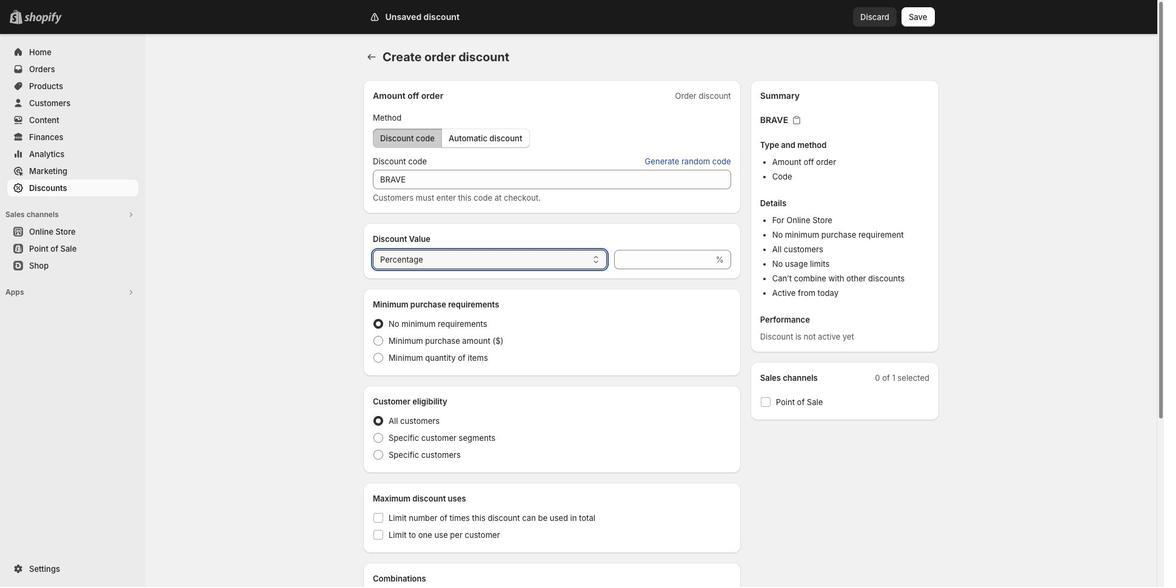 Task type: locate. For each thing, give the bounding box(es) containing it.
None text field
[[373, 170, 731, 189]]

None text field
[[614, 250, 714, 269]]

shopify image
[[24, 12, 62, 24]]



Task type: vqa. For each thing, say whether or not it's contained in the screenshot.
Purchase orders LINK
no



